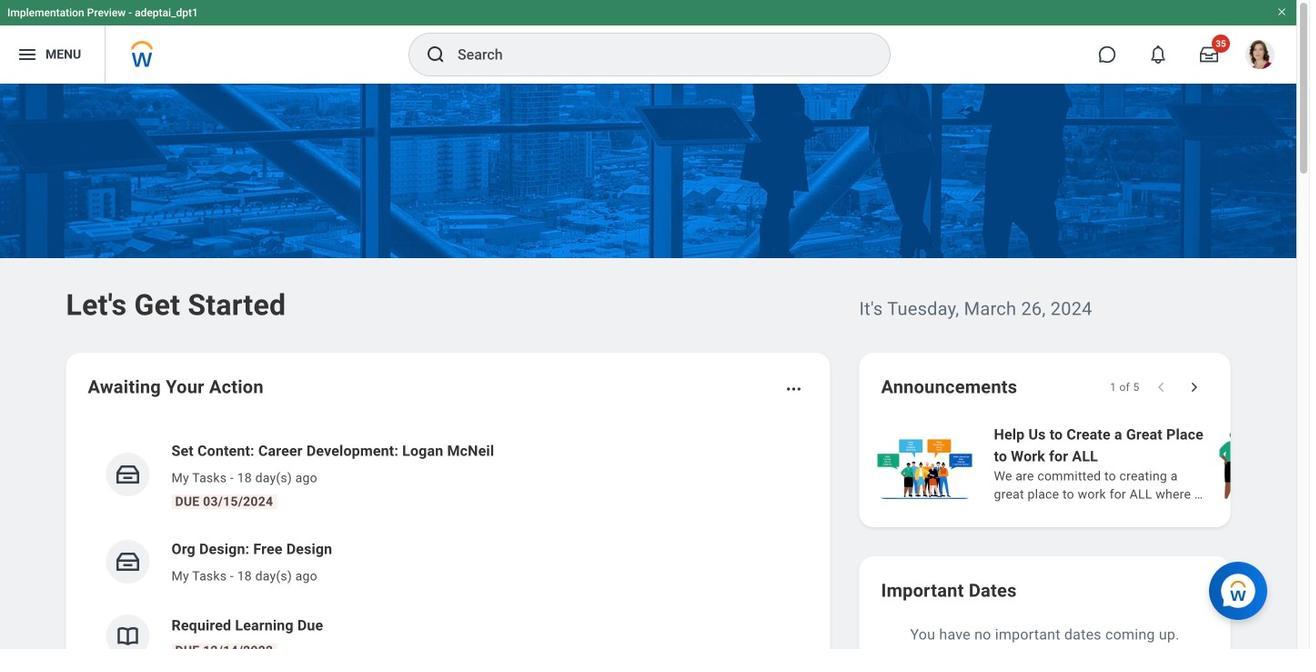 Task type: vqa. For each thing, say whether or not it's contained in the screenshot.
the rightmost list
yes



Task type: locate. For each thing, give the bounding box(es) containing it.
status
[[1111, 380, 1140, 395]]

search image
[[425, 44, 447, 66]]

related actions image
[[785, 380, 803, 399]]

list
[[874, 422, 1311, 506], [88, 426, 809, 650]]

inbox image
[[114, 461, 142, 489], [114, 549, 142, 576]]

1 inbox image from the top
[[114, 461, 142, 489]]

main content
[[0, 84, 1311, 650]]

1 vertical spatial inbox image
[[114, 549, 142, 576]]

inbox large image
[[1201, 46, 1219, 64]]

0 horizontal spatial list
[[88, 426, 809, 650]]

1 horizontal spatial list
[[874, 422, 1311, 506]]

profile logan mcneil image
[[1246, 40, 1275, 73]]

chevron left small image
[[1153, 379, 1171, 397]]

banner
[[0, 0, 1297, 84]]

0 vertical spatial inbox image
[[114, 461, 142, 489]]



Task type: describe. For each thing, give the bounding box(es) containing it.
notifications large image
[[1150, 46, 1168, 64]]

2 inbox image from the top
[[114, 549, 142, 576]]

Search Workday  search field
[[458, 35, 853, 75]]

book open image
[[114, 623, 142, 650]]

close environment banner image
[[1277, 6, 1288, 17]]

chevron right small image
[[1185, 379, 1204, 397]]

justify image
[[16, 44, 38, 66]]



